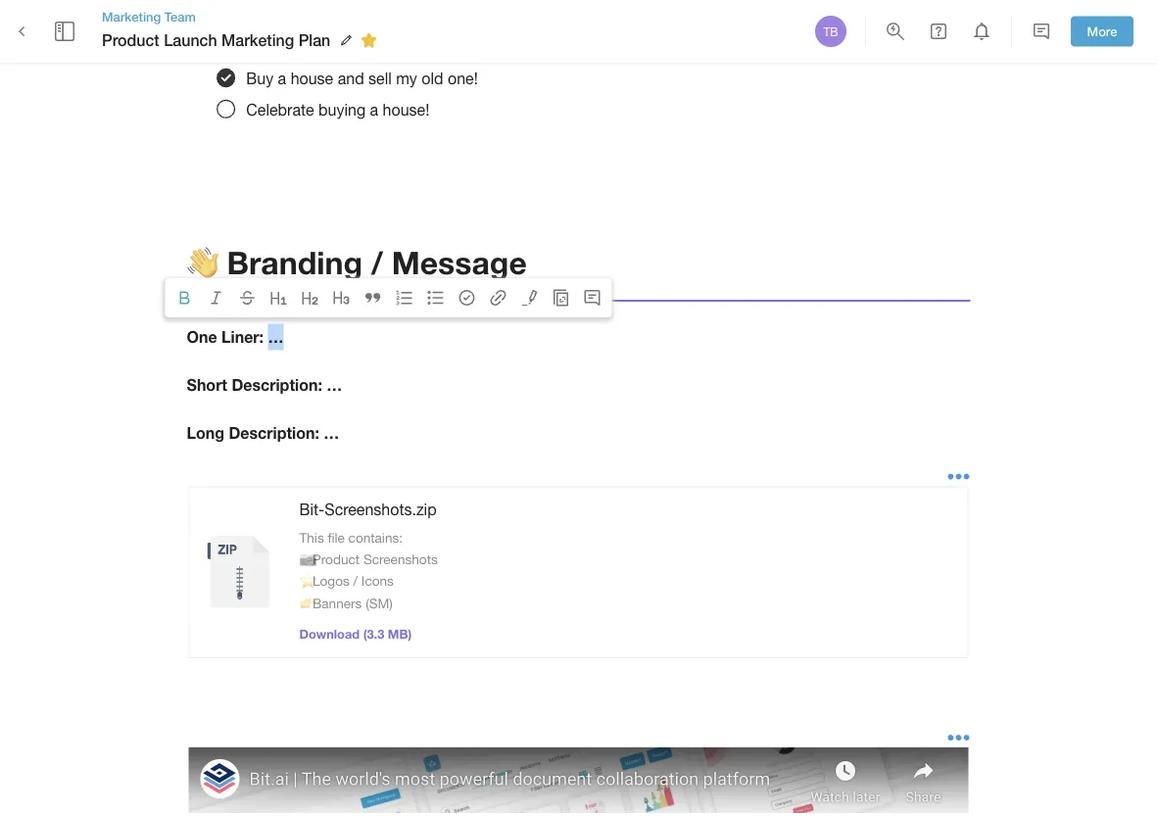 Task type: locate. For each thing, give the bounding box(es) containing it.
0 vertical spatial description:
[[232, 376, 322, 394]]

(sm)
[[366, 596, 393, 611]]

marketing team
[[102, 9, 196, 24]]

more button
[[1071, 16, 1134, 46]]

0 vertical spatial …
[[268, 327, 284, 346]]

a right 'buy'
[[278, 69, 286, 87]]

1 vertical spatial description:
[[229, 424, 319, 443]]

description: down short description: …
[[229, 424, 319, 443]]

… for long description: …
[[324, 424, 339, 443]]

long description: …
[[187, 424, 339, 443]]

contains:
[[349, 530, 403, 545]]

/ left icons
[[353, 574, 358, 589]]

this file contains: 📷product screenshots ⭐️logos / icons 👉banners (sm)
[[299, 530, 438, 611]]

… for one liner: …
[[268, 327, 284, 346]]

short description: …
[[187, 376, 342, 394]]

launch
[[164, 31, 217, 49]]

0 horizontal spatial a
[[278, 69, 286, 87]]

description: up long description: …
[[232, 376, 322, 394]]

1 horizontal spatial a
[[370, 100, 378, 119]]

description: for long
[[229, 424, 319, 443]]

sell
[[369, 69, 392, 87]]

2 vertical spatial …
[[324, 424, 339, 443]]

1 vertical spatial …
[[327, 376, 342, 394]]

message
[[392, 243, 527, 281]]

celebrate
[[246, 100, 314, 119]]

👋 branding / message
[[187, 243, 527, 281]]

1 horizontal spatial marketing
[[222, 31, 294, 49]]

product
[[102, 31, 159, 49]]

celebrate buying a house!
[[246, 100, 430, 119]]

/ left message
[[371, 243, 383, 281]]

0 vertical spatial marketing
[[102, 9, 161, 24]]

/
[[371, 243, 383, 281], [353, 574, 358, 589]]

branding
[[227, 243, 363, 281]]

download (3.3 mb)
[[299, 627, 412, 642]]

tb
[[824, 25, 839, 38]]

house!
[[383, 100, 430, 119]]

marketing up product
[[102, 9, 161, 24]]

… up long description: …
[[327, 376, 342, 394]]

marketing
[[102, 9, 161, 24], [222, 31, 294, 49]]

👋
[[187, 243, 218, 281]]

team
[[164, 9, 196, 24]]

1 vertical spatial /
[[353, 574, 358, 589]]

0 horizontal spatial /
[[353, 574, 358, 589]]

bit-screenshots.zip
[[299, 501, 437, 519]]

screenshots.zip
[[325, 501, 437, 519]]

marketing down marketing team link
[[222, 31, 294, 49]]

description: for short
[[232, 376, 322, 394]]

a down sell
[[370, 100, 378, 119]]

one
[[187, 327, 217, 346]]

📷product
[[299, 552, 360, 567]]

…
[[268, 327, 284, 346], [327, 376, 342, 394], [324, 424, 339, 443]]

mb)
[[388, 627, 412, 642]]

a
[[278, 69, 286, 87], [370, 100, 378, 119]]

screenshots
[[364, 552, 438, 567]]

0 horizontal spatial marketing
[[102, 9, 161, 24]]

… for short description: …
[[327, 376, 342, 394]]

description:
[[232, 376, 322, 394], [229, 424, 319, 443]]

⭐️logos
[[299, 574, 350, 589]]

buying
[[319, 100, 366, 119]]

one liner: …
[[187, 327, 284, 346]]

house
[[291, 69, 333, 87]]

0 vertical spatial /
[[371, 243, 383, 281]]

… up bit-
[[324, 424, 339, 443]]

bit-
[[299, 501, 325, 519]]

… right liner:
[[268, 327, 284, 346]]

mil
[[259, 38, 280, 56]]

my
[[396, 69, 417, 87]]

buy a house and sell my old one!
[[246, 69, 478, 87]]

more
[[1087, 24, 1118, 39]]

3 mil social media impressions
[[246, 38, 464, 56]]

1 vertical spatial a
[[370, 100, 378, 119]]



Task type: describe. For each thing, give the bounding box(es) containing it.
and
[[338, 69, 364, 87]]

long
[[187, 424, 224, 443]]

(3.3
[[363, 627, 384, 642]]

buy
[[246, 69, 274, 87]]

1 horizontal spatial /
[[371, 243, 383, 281]]

liner:
[[222, 327, 264, 346]]

tb button
[[812, 13, 850, 50]]

icons
[[362, 574, 394, 589]]

marketing team link
[[102, 8, 383, 26]]

/ inside this file contains: 📷product screenshots ⭐️logos / icons 👉banners (sm)
[[353, 574, 358, 589]]

product launch marketing plan
[[102, 31, 331, 49]]

3
[[246, 38, 255, 56]]

1 vertical spatial marketing
[[222, 31, 294, 49]]

media
[[332, 38, 375, 56]]

file
[[328, 530, 345, 545]]

this
[[299, 530, 324, 545]]

social
[[284, 38, 327, 56]]

short
[[187, 376, 227, 394]]

download
[[299, 627, 360, 642]]

impressions
[[379, 38, 464, 56]]

remove favorite image
[[357, 29, 381, 52]]

plan
[[299, 31, 331, 49]]

0 vertical spatial a
[[278, 69, 286, 87]]

download (3.3 mb) link
[[299, 627, 412, 642]]

👉banners
[[299, 596, 362, 611]]

old
[[422, 69, 444, 87]]

one!
[[448, 69, 478, 87]]



Task type: vqa. For each thing, say whether or not it's contained in the screenshot.
the topmost Description:
yes



